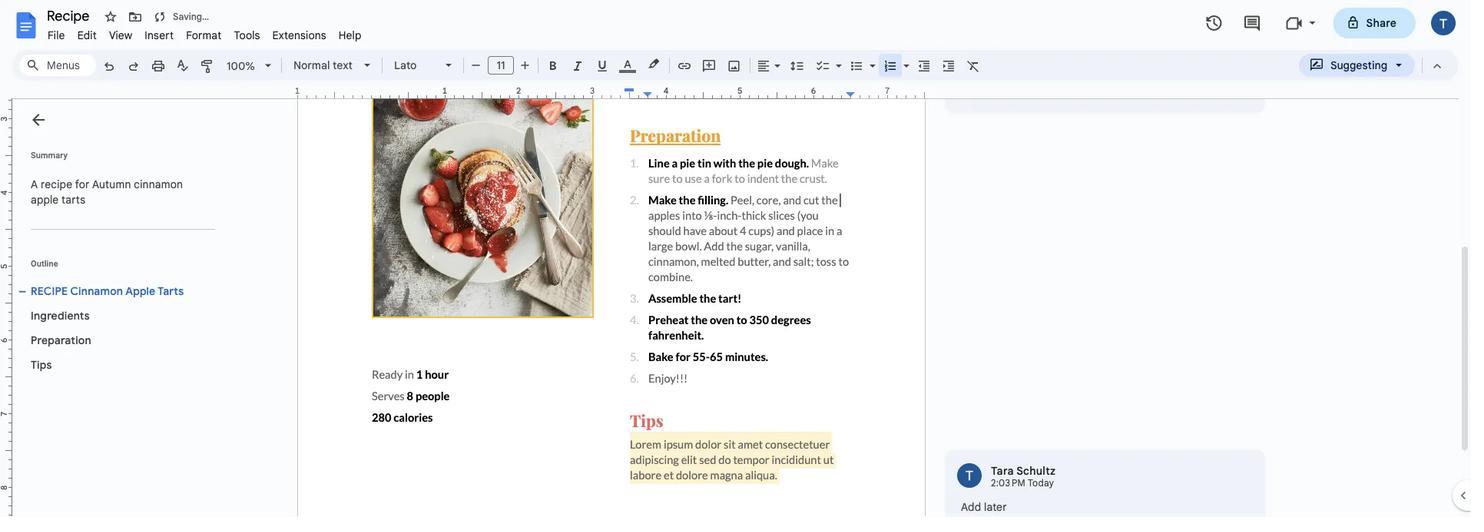 Task type: locate. For each thing, give the bounding box(es) containing it.
outline
[[31, 259, 58, 268]]

menu bar
[[41, 20, 368, 45]]

text color image
[[619, 55, 636, 73]]

later right the add
[[984, 500, 1007, 514]]

1
[[295, 86, 300, 96]]

1 vertical spatial later
[[984, 500, 1007, 514]]

suggesting
[[1331, 58, 1388, 72]]

cinnamon
[[70, 284, 123, 298]]

tarts
[[62, 193, 85, 206]]

today
[[1028, 478, 1054, 489]]

extensions menu item
[[266, 26, 333, 44]]

highlight color image
[[646, 55, 662, 73]]

Font size field
[[488, 56, 520, 75]]

0 vertical spatial later
[[1004, 85, 1027, 98]]

recipe
[[41, 178, 72, 191]]

summary heading
[[31, 149, 68, 161]]

Star checkbox
[[100, 6, 121, 28]]

later right replace
[[1004, 85, 1027, 98]]

2:03 pm
[[991, 478, 1026, 489]]

numbered list menu image
[[900, 55, 910, 61]]

insert
[[145, 28, 174, 42]]

normal
[[294, 58, 330, 72]]

left margin image
[[298, 87, 376, 98]]

menu bar inside menu bar banner
[[41, 20, 368, 45]]

tools
[[234, 28, 260, 42]]

mode and view toolbar
[[1299, 50, 1450, 81]]

share
[[1367, 16, 1397, 30]]

saving… button
[[149, 6, 213, 28]]

format menu item
[[180, 26, 228, 44]]

replace
[[961, 85, 1001, 98]]

later for replace later
[[1004, 85, 1027, 98]]

a
[[31, 178, 38, 191]]

menu bar banner
[[0, 0, 1472, 517]]

menu bar containing file
[[41, 20, 368, 45]]

edit
[[77, 28, 97, 42]]

ingredients
[[31, 309, 90, 322]]

application
[[0, 0, 1472, 517]]

replace later
[[961, 85, 1027, 98]]

summary
[[31, 150, 68, 160]]

add later
[[961, 500, 1007, 514]]

later
[[1004, 85, 1027, 98], [984, 500, 1007, 514]]

document outline element
[[12, 99, 221, 517]]

schultz
[[1017, 464, 1056, 478]]

application containing share
[[0, 0, 1472, 517]]

edit menu item
[[71, 26, 103, 44]]

summary element
[[23, 169, 215, 215]]

apple
[[31, 193, 59, 206]]

Zoom field
[[221, 55, 278, 78]]

Menus field
[[19, 55, 96, 76]]

outline heading
[[12, 257, 221, 279]]

right margin image
[[847, 87, 924, 98]]



Task type: vqa. For each thing, say whether or not it's contained in the screenshot.
the Version h istory
no



Task type: describe. For each thing, give the bounding box(es) containing it.
line & paragraph spacing image
[[789, 55, 806, 76]]

file
[[48, 28, 65, 42]]

cinnamon
[[134, 178, 183, 191]]

later for add later
[[984, 500, 1007, 514]]

Zoom text field
[[223, 55, 260, 77]]

styles list. normal text selected. option
[[294, 55, 355, 76]]

tara schultz 2:03 pm today
[[991, 464, 1056, 489]]

a recipe for autumn cinnamon apple tarts
[[31, 178, 186, 206]]

tarts
[[158, 284, 184, 298]]

share button
[[1334, 8, 1416, 38]]

lato
[[394, 58, 417, 72]]

tara schultz image
[[957, 463, 982, 488]]

tools menu item
[[228, 26, 266, 44]]

text
[[333, 58, 353, 72]]

Rename text field
[[41, 6, 98, 25]]

Font size text field
[[489, 56, 513, 75]]

suggesting button
[[1299, 54, 1415, 77]]

format
[[186, 28, 222, 42]]

help
[[339, 28, 362, 42]]

main toolbar
[[95, 0, 986, 318]]

autumn
[[92, 178, 131, 191]]

view
[[109, 28, 132, 42]]

recipe
[[31, 284, 68, 298]]

insert menu item
[[139, 26, 180, 44]]

add
[[961, 500, 982, 514]]

saving…
[[173, 11, 209, 23]]

apple
[[125, 284, 156, 298]]

preparation
[[31, 334, 91, 347]]

help menu item
[[333, 26, 368, 44]]

insert image image
[[726, 55, 743, 76]]

normal text
[[294, 58, 353, 72]]

font list. lato selected. option
[[394, 55, 436, 76]]

file menu item
[[41, 26, 71, 44]]

view menu item
[[103, 26, 139, 44]]

recipe cinnamon apple tarts
[[31, 284, 184, 298]]

tips
[[31, 358, 52, 372]]

extensions
[[273, 28, 326, 42]]

tara
[[991, 464, 1014, 478]]

for
[[75, 178, 90, 191]]



